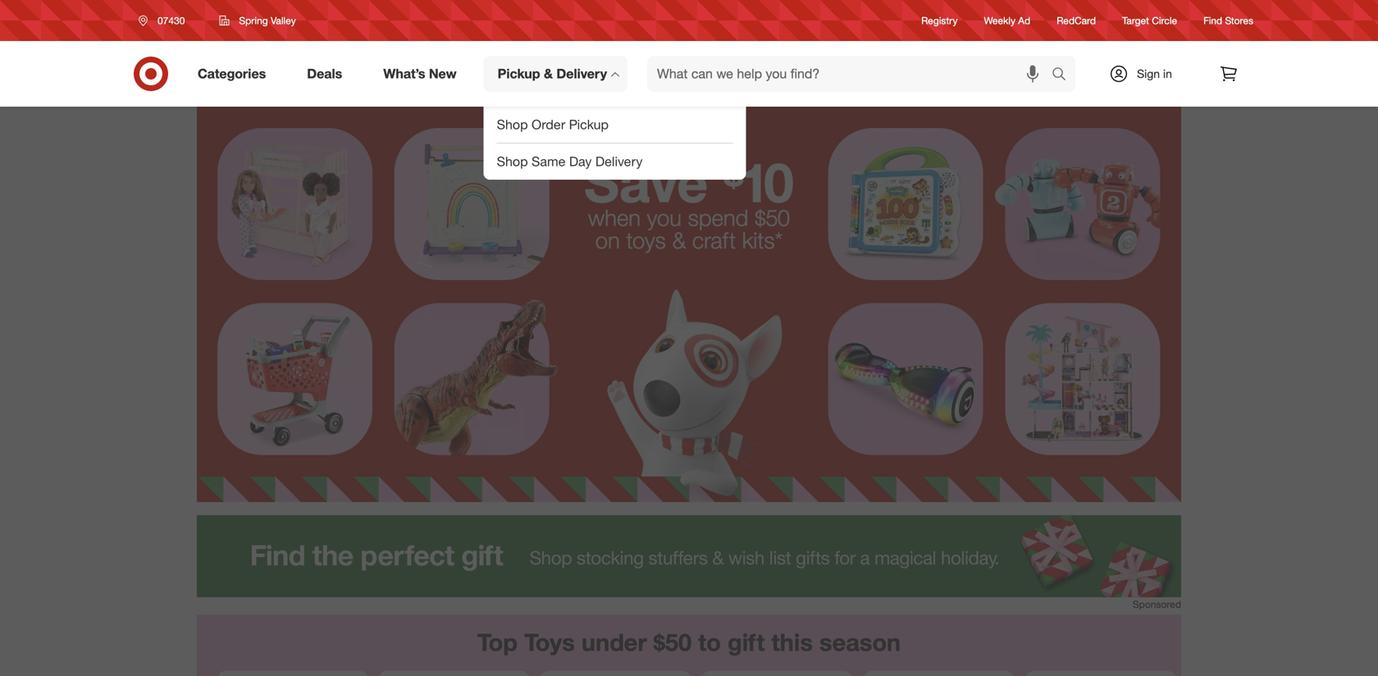 Task type: describe. For each thing, give the bounding box(es) containing it.
valley
[[271, 14, 296, 27]]

top toys under $50 to gift this season
[[478, 628, 901, 657]]

toys
[[626, 226, 666, 254]]

registry link
[[922, 13, 958, 28]]

under
[[582, 628, 647, 657]]

registry
[[922, 14, 958, 27]]

shop same day delivery
[[497, 154, 643, 170]]

shop order pickup
[[497, 117, 609, 133]]

ad
[[1019, 14, 1031, 27]]

redcard link
[[1057, 13, 1097, 28]]

shop order pickup link
[[484, 107, 747, 143]]

07430
[[158, 14, 185, 27]]

shop for shop same day delivery
[[497, 154, 528, 170]]

redcard
[[1057, 14, 1097, 27]]

sign
[[1138, 66, 1161, 81]]

$10
[[724, 149, 794, 215]]

in
[[1164, 66, 1173, 81]]

categories link
[[184, 56, 287, 92]]

pickup & delivery
[[498, 66, 607, 82]]

What can we help you find? suggestions appear below search field
[[648, 56, 1056, 92]]

shop for shop order pickup
[[497, 117, 528, 133]]

target circle
[[1123, 14, 1178, 27]]

sign in link
[[1096, 56, 1198, 92]]

spring
[[239, 14, 268, 27]]

when you spend $50 on toys & craft kits*
[[588, 204, 790, 254]]

new
[[429, 66, 457, 82]]

pickup & delivery link
[[484, 56, 628, 92]]

find stores
[[1204, 14, 1254, 27]]

spend
[[688, 204, 749, 231]]

0 horizontal spatial &
[[544, 66, 553, 82]]

$50 for under
[[654, 628, 692, 657]]

on
[[596, 226, 620, 254]]

weekly ad link
[[984, 13, 1031, 28]]

kits*
[[743, 226, 783, 254]]

stores
[[1226, 14, 1254, 27]]



Task type: vqa. For each thing, say whether or not it's contained in the screenshot.
'Division'
no



Task type: locate. For each thing, give the bounding box(es) containing it.
when
[[588, 204, 641, 231]]

season
[[820, 628, 901, 657]]

delivery
[[557, 66, 607, 82], [596, 154, 643, 170]]

weekly
[[984, 14, 1016, 27]]

& right toys
[[673, 226, 686, 254]]

find
[[1204, 14, 1223, 27]]

you
[[647, 204, 682, 231]]

2 shop from the top
[[497, 154, 528, 170]]

sponsored
[[1133, 598, 1182, 611]]

$50
[[755, 204, 790, 231], [654, 628, 692, 657]]

order
[[532, 117, 566, 133]]

0 vertical spatial shop
[[497, 117, 528, 133]]

delivery up "shop order pickup"
[[557, 66, 607, 82]]

target circle link
[[1123, 13, 1178, 28]]

1 horizontal spatial &
[[673, 226, 686, 254]]

search button
[[1045, 56, 1084, 95]]

categories
[[198, 66, 266, 82]]

pickup
[[498, 66, 540, 82], [569, 117, 609, 133]]

gift
[[728, 628, 765, 657]]

$50 left to
[[654, 628, 692, 657]]

1 horizontal spatial pickup
[[569, 117, 609, 133]]

to
[[699, 628, 721, 657]]

0 vertical spatial pickup
[[498, 66, 540, 82]]

$50 inside carousel region
[[654, 628, 692, 657]]

1 shop from the top
[[497, 117, 528, 133]]

1 vertical spatial shop
[[497, 154, 528, 170]]

toys
[[525, 628, 575, 657]]

shop
[[497, 117, 528, 133], [497, 154, 528, 170]]

1 vertical spatial $50
[[654, 628, 692, 657]]

$50 for spend
[[755, 204, 790, 231]]

deals link
[[293, 56, 363, 92]]

save $10
[[584, 149, 794, 215]]

spring valley button
[[209, 6, 307, 35]]

target
[[1123, 14, 1150, 27]]

delivery down the shop order pickup link
[[596, 154, 643, 170]]

find stores link
[[1204, 13, 1254, 28]]

what's new link
[[370, 56, 477, 92]]

what's new
[[383, 66, 457, 82]]

1 vertical spatial &
[[673, 226, 686, 254]]

advertisement region
[[197, 515, 1182, 597]]

what's
[[383, 66, 425, 82]]

1 vertical spatial delivery
[[596, 154, 643, 170]]

1 horizontal spatial $50
[[755, 204, 790, 231]]

0 vertical spatial delivery
[[557, 66, 607, 82]]

07430 button
[[128, 6, 202, 35]]

& up order
[[544, 66, 553, 82]]

save
[[584, 149, 708, 215]]

& inside when you spend $50 on toys & craft kits*
[[673, 226, 686, 254]]

shop same day delivery link
[[484, 144, 747, 180]]

$50 inside when you spend $50 on toys & craft kits*
[[755, 204, 790, 231]]

0 horizontal spatial $50
[[654, 628, 692, 657]]

weekly ad
[[984, 14, 1031, 27]]

pickup up the day
[[569, 117, 609, 133]]

top
[[478, 628, 518, 657]]

deals
[[307, 66, 342, 82]]

circle
[[1152, 14, 1178, 27]]

same
[[532, 154, 566, 170]]

pickup up order
[[498, 66, 540, 82]]

&
[[544, 66, 553, 82], [673, 226, 686, 254]]

this
[[772, 628, 813, 657]]

day
[[569, 154, 592, 170]]

shop inside the shop order pickup link
[[497, 117, 528, 133]]

0 vertical spatial $50
[[755, 204, 790, 231]]

spring valley
[[239, 14, 296, 27]]

shop left order
[[497, 117, 528, 133]]

1 vertical spatial pickup
[[569, 117, 609, 133]]

0 vertical spatial &
[[544, 66, 553, 82]]

search
[[1045, 67, 1084, 83]]

shop inside shop same day delivery link
[[497, 154, 528, 170]]

$50 right spend at the top
[[755, 204, 790, 231]]

0 horizontal spatial pickup
[[498, 66, 540, 82]]

shop left same
[[497, 154, 528, 170]]

carousel region
[[197, 615, 1182, 676]]

sign in
[[1138, 66, 1173, 81]]

craft
[[693, 226, 736, 254]]



